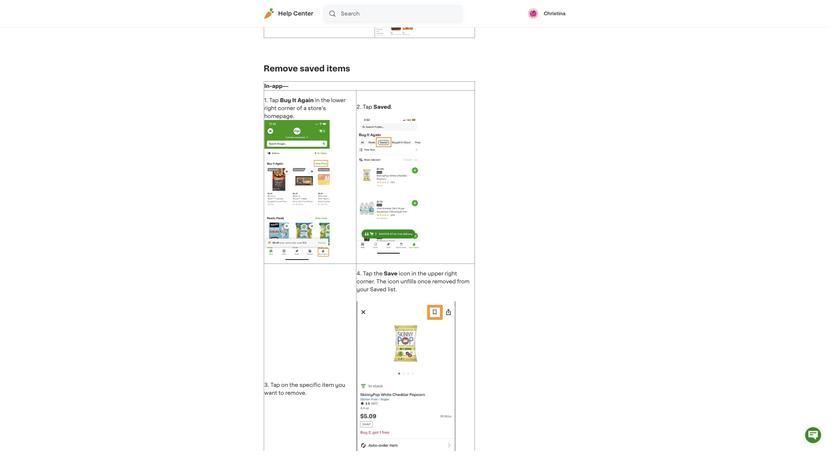 Task type: locate. For each thing, give the bounding box(es) containing it.
of
[[297, 106, 302, 111]]

1 vertical spatial in
[[412, 271, 416, 277]]

lower
[[331, 98, 346, 103]]

christina link
[[528, 8, 566, 19]]

0 vertical spatial icon
[[399, 271, 410, 277]]

the inside the icon in the upper right corner. the icon unfills once removed from your saved list.
[[418, 271, 427, 277]]

tap right 1.
[[269, 98, 279, 103]]

saved
[[374, 104, 391, 110], [370, 287, 386, 292]]

the up remove.
[[289, 383, 298, 388]]

items
[[327, 65, 350, 73]]

3.
[[264, 383, 269, 388]]

right
[[264, 106, 277, 111], [445, 271, 457, 277]]

right down 1.
[[264, 106, 277, 111]]

list.
[[388, 287, 397, 292]]

3. tap on the specific item you want to remove.
[[264, 383, 345, 396]]

want
[[264, 391, 277, 396]]

your
[[357, 287, 369, 292]]

icon
[[399, 271, 410, 277], [388, 279, 399, 284]]

icon up unfills
[[399, 271, 410, 277]]

tap for 3.
[[271, 383, 280, 388]]

2.
[[357, 104, 361, 110]]

the up the
[[374, 271, 383, 277]]

saved
[[300, 65, 325, 73]]

corner.
[[357, 279, 375, 284]]

1 vertical spatial saved
[[370, 287, 386, 292]]

tap
[[269, 98, 279, 103], [363, 104, 372, 110], [363, 271, 372, 277], [271, 383, 280, 388]]

once
[[418, 279, 431, 284]]

0 vertical spatial in
[[315, 98, 320, 103]]

a
[[303, 106, 307, 111]]

0 vertical spatial saved
[[374, 104, 391, 110]]

in up the store's
[[315, 98, 320, 103]]

tap for 1.
[[269, 98, 279, 103]]

1 vertical spatial right
[[445, 271, 457, 277]]

tap right 2.
[[363, 104, 372, 110]]

right inside in the lower right corner of a store's homepage.
[[264, 106, 277, 111]]

tap inside '3. tap on the specific item you want to remove.'
[[271, 383, 280, 388]]

0 horizontal spatial in
[[315, 98, 320, 103]]

icon up list.
[[388, 279, 399, 284]]

1 horizontal spatial in
[[412, 271, 416, 277]]

the up the store's
[[321, 98, 330, 103]]

1.
[[264, 98, 268, 103]]

right up removed
[[445, 271, 457, 277]]

saved down the
[[370, 287, 386, 292]]

the up once
[[418, 271, 427, 277]]

1 horizontal spatial right
[[445, 271, 457, 277]]

tap up corner.
[[363, 271, 372, 277]]

right inside the icon in the upper right corner. the icon unfills once removed from your saved list.
[[445, 271, 457, 277]]

unfills
[[401, 279, 416, 284]]

in up unfills
[[412, 271, 416, 277]]

in
[[315, 98, 320, 103], [412, 271, 416, 277]]

to
[[279, 391, 284, 396]]

2. tap saved .
[[357, 104, 392, 110]]

tap right 3.
[[271, 383, 280, 388]]

tap for 2.
[[363, 104, 372, 110]]

0 horizontal spatial right
[[264, 106, 277, 111]]

the inside in the lower right corner of a store's homepage.
[[321, 98, 330, 103]]

center
[[293, 11, 313, 16]]

tap for 4.
[[363, 271, 372, 277]]

removed
[[432, 279, 456, 284]]

saved right 2.
[[374, 104, 391, 110]]

store's
[[308, 106, 326, 111]]

in-
[[264, 84, 272, 89]]

0 vertical spatial right
[[264, 106, 277, 111]]

in inside in the lower right corner of a store's homepage.
[[315, 98, 320, 103]]

specific
[[300, 383, 321, 388]]

the
[[321, 98, 330, 103], [374, 271, 383, 277], [418, 271, 427, 277], [289, 383, 298, 388]]

from
[[457, 279, 470, 284]]



Task type: vqa. For each thing, say whether or not it's contained in the screenshot.
The 75 within the $ 4 75
no



Task type: describe. For each thing, give the bounding box(es) containing it.
upper
[[428, 271, 444, 277]]

you
[[335, 383, 345, 388]]

click saved.
[[264, 9, 298, 14]]

corner
[[278, 106, 295, 111]]

it
[[292, 98, 296, 103]]

in-app—
[[264, 84, 289, 89]]

user avatar image
[[528, 8, 539, 19]]

app—
[[272, 84, 289, 89]]

the
[[376, 279, 386, 284]]

help center
[[278, 11, 313, 16]]

saved.
[[279, 9, 298, 14]]

in inside the icon in the upper right corner. the icon unfills once removed from your saved list.
[[412, 271, 416, 277]]

in the lower right corner of a store's homepage.
[[264, 98, 346, 119]]

the inside '3. tap on the specific item you want to remove.'
[[289, 383, 298, 388]]

4. tap the save
[[357, 271, 398, 277]]

help
[[278, 11, 292, 16]]

remove saved items
[[264, 65, 350, 73]]

again
[[298, 98, 314, 103]]

christina
[[544, 11, 566, 16]]

saved inside the icon in the upper right corner. the icon unfills once removed from your saved list.
[[370, 287, 386, 292]]

item
[[322, 383, 334, 388]]

icon in the upper right corner. the icon unfills once removed from your saved list.
[[357, 271, 470, 292]]

remove
[[264, 65, 298, 73]]

buy
[[280, 98, 291, 103]]

on
[[281, 383, 288, 388]]

homepage.
[[264, 114, 294, 119]]

save
[[384, 271, 398, 277]]

1 vertical spatial icon
[[388, 279, 399, 284]]

instacart image
[[264, 8, 274, 19]]

.
[[391, 104, 392, 110]]

help center link
[[264, 8, 313, 19]]

4.
[[357, 271, 362, 277]]

click
[[264, 9, 277, 14]]

Search search field
[[340, 6, 461, 22]]

1. tap buy it again
[[264, 98, 314, 103]]

remove.
[[285, 391, 307, 396]]



